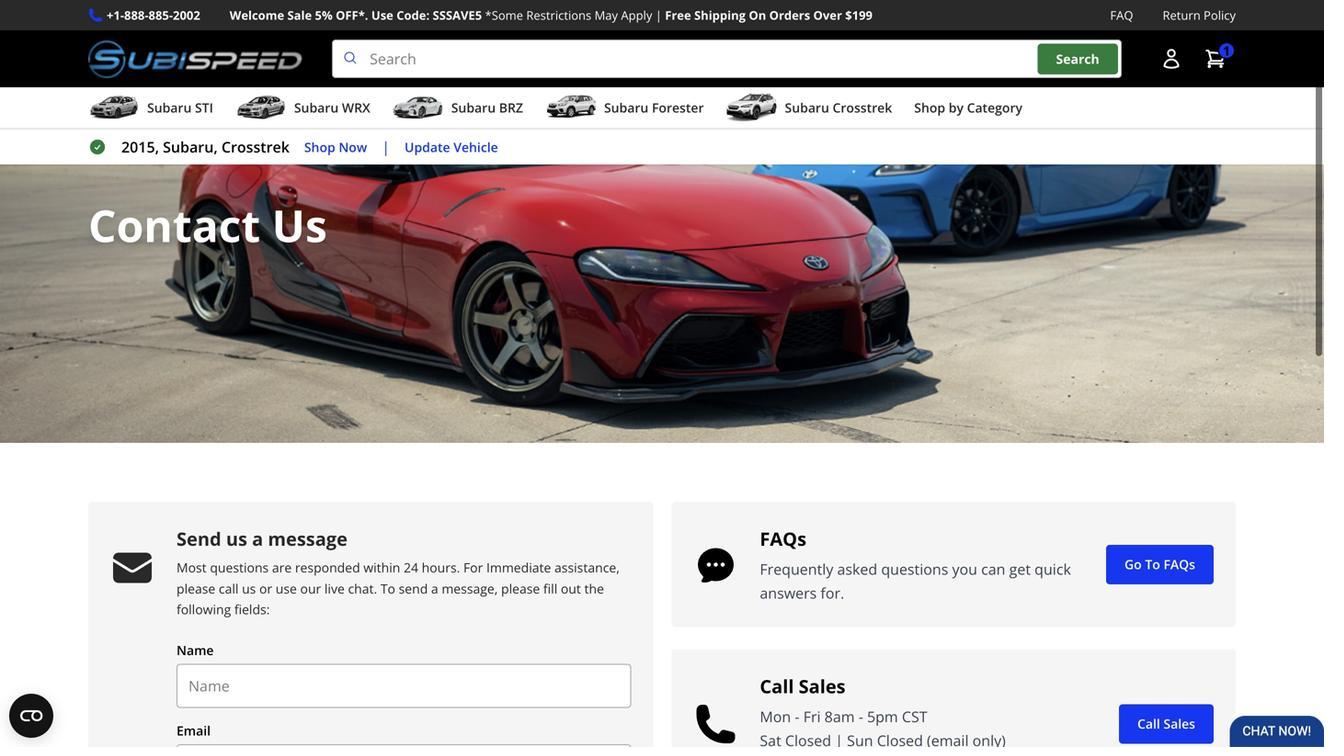Task type: describe. For each thing, give the bounding box(es) containing it.
restrictions
[[527, 7, 592, 23]]

sun
[[847, 728, 874, 748]]

by
[[949, 99, 964, 116]]

sat
[[760, 728, 782, 748]]

go to faqs link
[[1107, 542, 1214, 581]]

2002
[[173, 7, 200, 23]]

assistance,
[[555, 556, 620, 573]]

go to faqs
[[1125, 552, 1196, 570]]

apply
[[621, 7, 653, 23]]

code:
[[397, 7, 430, 23]]

cst
[[902, 704, 928, 724]]

our
[[300, 577, 321, 594]]

now
[[339, 138, 367, 156]]

may
[[595, 7, 618, 23]]

1 horizontal spatial to
[[1146, 552, 1161, 570]]

call for call sales mon - fri 8am - 5pm cst sat closed | sun closed (email only)
[[760, 671, 794, 696]]

are
[[272, 556, 292, 573]]

send
[[177, 523, 221, 548]]

wrx
[[342, 99, 370, 116]]

on
[[749, 7, 767, 23]]

subaru brz
[[451, 99, 523, 116]]

call sales mon - fri 8am - 5pm cst sat closed | sun closed (email only)
[[760, 671, 1006, 748]]

over
[[814, 7, 843, 23]]

within
[[364, 556, 401, 573]]

live
[[325, 577, 345, 594]]

return policy
[[1163, 7, 1236, 23]]

return policy link
[[1163, 6, 1236, 25]]

send
[[399, 577, 428, 594]]

*some
[[485, 7, 523, 23]]

1
[[1223, 42, 1231, 59]]

the
[[585, 577, 604, 594]]

can
[[982, 556, 1006, 576]]

quick
[[1035, 556, 1072, 576]]

shop for shop now
[[304, 138, 336, 156]]

category
[[967, 99, 1023, 116]]

go
[[1125, 552, 1142, 570]]

use
[[372, 7, 394, 23]]

Email text field
[[177, 741, 631, 748]]

orders
[[770, 7, 811, 23]]

use
[[276, 577, 297, 594]]

search
[[1057, 50, 1100, 67]]

1 please from the left
[[177, 577, 216, 594]]

sale
[[287, 7, 312, 23]]

message
[[268, 523, 348, 548]]

questions inside send us a message most questions are responded within 24 hours. for immediate assistance, please call us or use our live chat. to send a message, please fill out the following fields:
[[210, 556, 269, 573]]

fri
[[804, 704, 821, 724]]

0 horizontal spatial crosstrek
[[222, 137, 290, 157]]

shop by category
[[915, 99, 1023, 116]]

subaru crosstrek
[[785, 99, 893, 116]]

us
[[272, 191, 327, 252]]

following
[[177, 598, 231, 615]]

most
[[177, 556, 207, 573]]

for
[[464, 556, 483, 573]]

shop by category button
[[915, 91, 1023, 128]]

you
[[953, 556, 978, 576]]

send us a message most questions are responded within 24 hours. for immediate assistance, please call us or use our live chat. to send a message, please fill out the following fields:
[[177, 523, 620, 615]]

subaru brz button
[[393, 91, 523, 128]]

subaru for subaru wrx
[[294, 99, 339, 116]]

subispeed logo image
[[88, 40, 303, 78]]

sales for call sales
[[1164, 712, 1196, 729]]

subaru wrx
[[294, 99, 370, 116]]

call for call sales
[[1138, 712, 1161, 729]]

shop now
[[304, 138, 367, 156]]

Name text field
[[177, 661, 631, 705]]

subaru forester
[[604, 99, 704, 116]]

get
[[1010, 556, 1031, 576]]

name
[[177, 638, 214, 656]]

shop for shop by category
[[915, 99, 946, 116]]

5pm
[[867, 704, 899, 724]]

brz
[[499, 99, 523, 116]]

subaru for subaru crosstrek
[[785, 99, 830, 116]]

2 closed from the left
[[877, 728, 923, 748]]

sales for call sales mon - fri 8am - 5pm cst sat closed | sun closed (email only)
[[799, 671, 846, 696]]

2015, subaru, crosstrek
[[121, 137, 290, 157]]

885-
[[149, 7, 173, 23]]

call sales
[[1138, 712, 1196, 729]]

free
[[665, 7, 691, 23]]



Task type: vqa. For each thing, say whether or not it's contained in the screenshot.
fill
yes



Task type: locate. For each thing, give the bounding box(es) containing it.
out
[[561, 577, 581, 594]]

shop left by
[[915, 99, 946, 116]]

| left sun
[[835, 728, 844, 748]]

hours.
[[422, 556, 460, 573]]

0 vertical spatial a
[[252, 523, 263, 548]]

1 vertical spatial to
[[381, 577, 396, 594]]

only)
[[973, 728, 1006, 748]]

1 horizontal spatial call
[[1138, 712, 1161, 729]]

2 vertical spatial |
[[835, 728, 844, 748]]

shop left the "now"
[[304, 138, 336, 156]]

0 horizontal spatial faqs
[[760, 523, 807, 548]]

subaru sti button
[[88, 91, 213, 128]]

search input field
[[332, 40, 1122, 78]]

call
[[760, 671, 794, 696], [1138, 712, 1161, 729]]

faq
[[1111, 7, 1134, 23]]

contact
[[88, 191, 261, 252]]

1 vertical spatial shop
[[304, 138, 336, 156]]

subaru
[[147, 99, 192, 116], [294, 99, 339, 116], [451, 99, 496, 116], [604, 99, 649, 116], [785, 99, 830, 116]]

a
[[252, 523, 263, 548], [431, 577, 439, 594]]

1 closed from the left
[[786, 728, 832, 748]]

subaru,
[[163, 137, 218, 157]]

+1-
[[107, 7, 124, 23]]

us
[[226, 523, 247, 548], [242, 577, 256, 594]]

0 vertical spatial call
[[760, 671, 794, 696]]

subaru left 'forester'
[[604, 99, 649, 116]]

1 subaru from the left
[[147, 99, 192, 116]]

subaru sti
[[147, 99, 213, 116]]

a subaru brz thumbnail image image
[[393, 94, 444, 122]]

immediate
[[487, 556, 551, 573]]

2 - from the left
[[859, 704, 864, 724]]

|
[[656, 7, 662, 23], [382, 137, 390, 157], [835, 728, 844, 748]]

subaru inside 'dropdown button'
[[451, 99, 496, 116]]

subaru left the sti
[[147, 99, 192, 116]]

0 vertical spatial crosstrek
[[833, 99, 893, 116]]

0 vertical spatial |
[[656, 7, 662, 23]]

| left free
[[656, 7, 662, 23]]

2 subaru from the left
[[294, 99, 339, 116]]

message,
[[442, 577, 498, 594]]

- left fri
[[795, 704, 800, 724]]

questions up call
[[210, 556, 269, 573]]

-
[[795, 704, 800, 724], [859, 704, 864, 724]]

0 vertical spatial sales
[[799, 671, 846, 696]]

shop inside dropdown button
[[915, 99, 946, 116]]

sti
[[195, 99, 213, 116]]

subaru forester button
[[545, 91, 704, 128]]

sssave5
[[433, 7, 482, 23]]

return
[[1163, 7, 1201, 23]]

4 subaru from the left
[[604, 99, 649, 116]]

1 horizontal spatial please
[[501, 577, 540, 594]]

to
[[1146, 552, 1161, 570], [381, 577, 396, 594]]

0 horizontal spatial a
[[252, 523, 263, 548]]

subaru for subaru forester
[[604, 99, 649, 116]]

1 vertical spatial |
[[382, 137, 390, 157]]

open widget image
[[9, 695, 53, 739]]

call
[[219, 577, 239, 594]]

2 questions from the left
[[882, 556, 949, 576]]

frequently
[[760, 556, 834, 576]]

a subaru crosstrek thumbnail image image
[[726, 94, 778, 122]]

contact us
[[88, 191, 327, 252]]

1 horizontal spatial crosstrek
[[833, 99, 893, 116]]

0 horizontal spatial -
[[795, 704, 800, 724]]

- right 8am
[[859, 704, 864, 724]]

subaru right a subaru crosstrek thumbnail image
[[785, 99, 830, 116]]

0 horizontal spatial please
[[177, 577, 216, 594]]

subaru inside dropdown button
[[785, 99, 830, 116]]

questions left you
[[882, 556, 949, 576]]

3 subaru from the left
[[451, 99, 496, 116]]

closed down fri
[[786, 728, 832, 748]]

shipping
[[695, 7, 746, 23]]

1 - from the left
[[795, 704, 800, 724]]

2015,
[[121, 137, 159, 157]]

update vehicle
[[405, 138, 498, 156]]

sales inside call sales mon - fri 8am - 5pm cst sat closed | sun closed (email only)
[[799, 671, 846, 696]]

button image
[[1161, 48, 1183, 70]]

a left message
[[252, 523, 263, 548]]

responded
[[295, 556, 360, 573]]

1 horizontal spatial questions
[[882, 556, 949, 576]]

subaru left brz
[[451, 99, 496, 116]]

1 horizontal spatial sales
[[1164, 712, 1196, 729]]

us left or
[[242, 577, 256, 594]]

a right send
[[431, 577, 439, 594]]

a subaru wrx thumbnail image image
[[235, 94, 287, 122]]

1 vertical spatial crosstrek
[[222, 137, 290, 157]]

0 horizontal spatial sales
[[799, 671, 846, 696]]

5 subaru from the left
[[785, 99, 830, 116]]

0 vertical spatial faqs
[[760, 523, 807, 548]]

| inside call sales mon - fri 8am - 5pm cst sat closed | sun closed (email only)
[[835, 728, 844, 748]]

closed down cst
[[877, 728, 923, 748]]

1 vertical spatial sales
[[1164, 712, 1196, 729]]

email
[[177, 719, 211, 736]]

or
[[259, 577, 272, 594]]

24
[[404, 556, 419, 573]]

us right send
[[226, 523, 247, 548]]

1 horizontal spatial |
[[656, 7, 662, 23]]

0 horizontal spatial to
[[381, 577, 396, 594]]

1 horizontal spatial closed
[[877, 728, 923, 748]]

+1-888-885-2002 link
[[107, 6, 200, 25]]

0 horizontal spatial closed
[[786, 728, 832, 748]]

subaru wrx button
[[235, 91, 370, 128]]

subaru left "wrx"
[[294, 99, 339, 116]]

questions inside 'faqs frequently asked questions you can get quick answers for.'
[[882, 556, 949, 576]]

asked
[[838, 556, 878, 576]]

please down most
[[177, 577, 216, 594]]

| right the "now"
[[382, 137, 390, 157]]

welcome
[[230, 7, 284, 23]]

| for call
[[835, 728, 844, 748]]

fill
[[544, 577, 558, 594]]

subaru for subaru brz
[[451, 99, 496, 116]]

+1-888-885-2002
[[107, 7, 200, 23]]

8am
[[825, 704, 855, 724]]

for.
[[821, 580, 845, 600]]

to right go
[[1146, 552, 1161, 570]]

update
[[405, 138, 450, 156]]

1 horizontal spatial a
[[431, 577, 439, 594]]

1 questions from the left
[[210, 556, 269, 573]]

vehicle
[[454, 138, 498, 156]]

answers
[[760, 580, 817, 600]]

policy
[[1204, 7, 1236, 23]]

2 please from the left
[[501, 577, 540, 594]]

fields:
[[234, 598, 270, 615]]

questions
[[210, 556, 269, 573], [882, 556, 949, 576]]

please
[[177, 577, 216, 594], [501, 577, 540, 594]]

1 vertical spatial faqs
[[1164, 552, 1196, 570]]

a subaru sti thumbnail image image
[[88, 94, 140, 122]]

a subaru forester thumbnail image image
[[545, 94, 597, 122]]

1 horizontal spatial faqs
[[1164, 552, 1196, 570]]

faqs inside 'faqs frequently asked questions you can get quick answers for.'
[[760, 523, 807, 548]]

0 vertical spatial shop
[[915, 99, 946, 116]]

call sales link
[[1120, 701, 1214, 741]]

888-
[[124, 7, 149, 23]]

call inside call sales mon - fri 8am - 5pm cst sat closed | sun closed (email only)
[[760, 671, 794, 696]]

5%
[[315, 7, 333, 23]]

faqs right go
[[1164, 552, 1196, 570]]

off*.
[[336, 7, 368, 23]]

0 vertical spatial us
[[226, 523, 247, 548]]

$199
[[846, 7, 873, 23]]

update vehicle button
[[405, 137, 498, 158]]

chat.
[[348, 577, 377, 594]]

0 horizontal spatial questions
[[210, 556, 269, 573]]

0 horizontal spatial |
[[382, 137, 390, 157]]

forester
[[652, 99, 704, 116]]

0 horizontal spatial shop
[[304, 138, 336, 156]]

sales
[[799, 671, 846, 696], [1164, 712, 1196, 729]]

1 horizontal spatial -
[[859, 704, 864, 724]]

to inside send us a message most questions are responded within 24 hours. for immediate assistance, please call us or use our live chat. to send a message, please fill out the following fields:
[[381, 577, 396, 594]]

1 vertical spatial us
[[242, 577, 256, 594]]

search button
[[1038, 44, 1118, 74]]

0 vertical spatial to
[[1146, 552, 1161, 570]]

subaru for subaru sti
[[147, 99, 192, 116]]

1 horizontal spatial shop
[[915, 99, 946, 116]]

crosstrek inside dropdown button
[[833, 99, 893, 116]]

1 button
[[1196, 41, 1236, 77]]

faqs up "frequently"
[[760, 523, 807, 548]]

welcome sale 5% off*. use code: sssave5 *some restrictions may apply | free shipping on orders over $199
[[230, 7, 873, 23]]

0 horizontal spatial call
[[760, 671, 794, 696]]

please down immediate
[[501, 577, 540, 594]]

to down within
[[381, 577, 396, 594]]

subaru crosstrek button
[[726, 91, 893, 128]]

| for welcome
[[656, 7, 662, 23]]

1 vertical spatial call
[[1138, 712, 1161, 729]]

(email
[[927, 728, 969, 748]]

faqs frequently asked questions you can get quick answers for.
[[760, 523, 1072, 600]]

mon
[[760, 704, 791, 724]]

1 vertical spatial a
[[431, 577, 439, 594]]

faq link
[[1111, 6, 1134, 25]]

2 horizontal spatial |
[[835, 728, 844, 748]]



